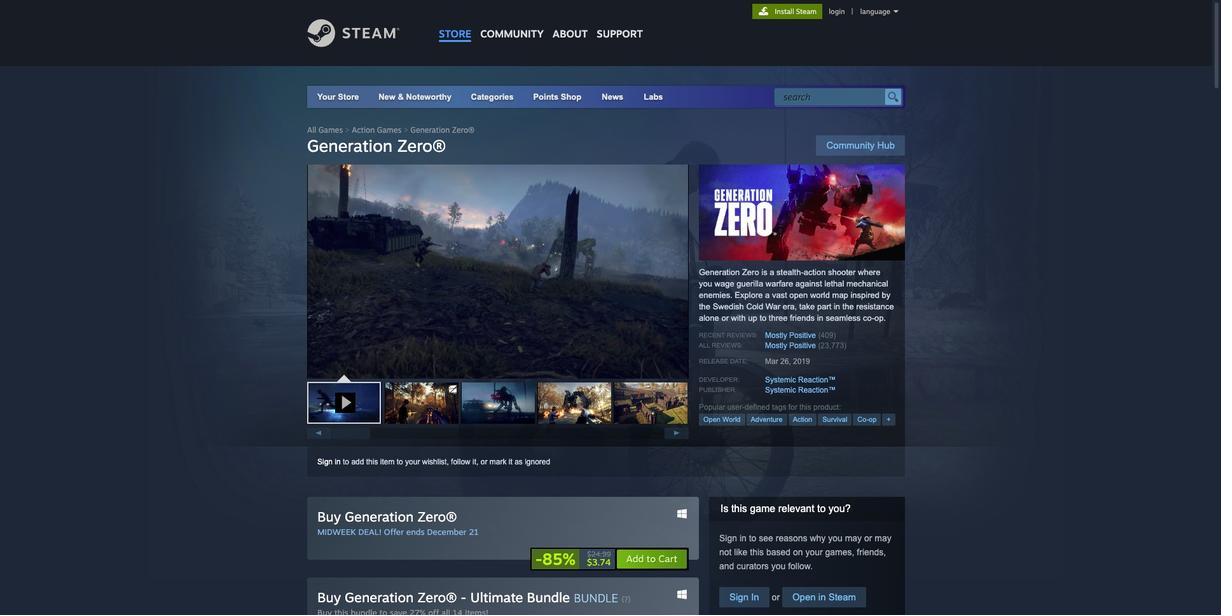 Task type: locate. For each thing, give the bounding box(es) containing it.
1 systemic reaction™ from the top
[[765, 376, 836, 385]]

you down based on the right bottom of page
[[772, 562, 786, 572]]

support link
[[592, 0, 648, 43]]

2 mostly from the top
[[765, 342, 787, 351]]

open for open in steam
[[793, 592, 816, 603]]

0 vertical spatial -
[[535, 550, 543, 569]]

recent
[[699, 332, 725, 339]]

stealth-
[[777, 268, 804, 277]]

games up generation zero®
[[377, 125, 402, 135]]

a right the is
[[770, 268, 775, 277]]

about
[[553, 27, 588, 40]]

install steam link
[[753, 4, 823, 19]]

systemic reaction™ link up for
[[765, 386, 836, 395]]

2 systemic from the top
[[765, 386, 796, 395]]

sign
[[317, 458, 333, 467], [720, 534, 737, 544], [730, 592, 749, 603]]

-
[[535, 550, 543, 569], [461, 590, 467, 606]]

the up seamless
[[843, 302, 854, 312]]

systemic reaction™ link
[[765, 376, 836, 385], [765, 386, 836, 395]]

december
[[427, 527, 467, 538]]

action games link
[[352, 125, 402, 135]]

or down swedish
[[722, 314, 729, 323]]

1 horizontal spatial -
[[535, 550, 543, 569]]

this right is
[[732, 504, 747, 515]]

or up friends,
[[865, 534, 873, 544]]

1 vertical spatial systemic
[[765, 386, 796, 395]]

reviews:
[[727, 332, 758, 339], [712, 342, 743, 349]]

map
[[832, 291, 849, 300]]

open down 'popular' at the right of the page
[[704, 416, 721, 424]]

1 horizontal spatial your
[[806, 548, 823, 558]]

steam
[[796, 7, 817, 16], [829, 592, 856, 603]]

by
[[882, 291, 891, 300]]

to left see
[[749, 534, 757, 544]]

take
[[800, 302, 815, 312]]

in left the add
[[335, 458, 341, 467]]

why
[[810, 534, 826, 544]]

(409)
[[818, 331, 836, 340]]

open
[[790, 291, 808, 300]]

1 vertical spatial positive
[[790, 342, 816, 351]]

systemic reaction™ link for developer:
[[765, 376, 836, 385]]

0 vertical spatial sign
[[317, 458, 333, 467]]

0 horizontal spatial steam
[[796, 7, 817, 16]]

buy inside buy generation zero® midweek deal! offer ends december 21
[[317, 509, 341, 525]]

zero® down categories
[[452, 125, 475, 135]]

points
[[533, 92, 559, 102]]

zero® down "generation zero®" link
[[397, 136, 446, 156]]

curators
[[737, 562, 769, 572]]

it,
[[473, 458, 479, 467]]

2 systemic reaction™ from the top
[[765, 386, 836, 395]]

this right for
[[800, 403, 812, 412]]

in inside "sign in to see reasons why you may or may not like this based on your games, friends, and curators you follow."
[[740, 534, 747, 544]]

0 vertical spatial your
[[405, 458, 420, 467]]

systemic
[[765, 376, 796, 385], [765, 386, 796, 395]]

your left wishlist,
[[405, 458, 420, 467]]

0 horizontal spatial your
[[405, 458, 420, 467]]

0 vertical spatial mostly
[[765, 331, 787, 340]]

systemic down 26,
[[765, 376, 796, 385]]

2 buy from the top
[[317, 590, 341, 606]]

new & noteworthy
[[379, 92, 452, 102]]

action up generation zero®
[[352, 125, 375, 135]]

(23,773)
[[818, 342, 847, 351]]

positive for (409)
[[790, 331, 816, 340]]

war
[[766, 302, 781, 312]]

1 mostly from the top
[[765, 331, 787, 340]]

games
[[319, 125, 343, 135], [377, 125, 402, 135]]

1 horizontal spatial steam
[[829, 592, 856, 603]]

your down why
[[806, 548, 823, 558]]

popular
[[699, 403, 725, 412]]

reaction™ for developer:
[[798, 376, 836, 385]]

2 vertical spatial sign
[[730, 592, 749, 603]]

labs
[[644, 92, 663, 102]]

> right all games link
[[345, 125, 350, 135]]

friends
[[790, 314, 815, 323]]

buy for -
[[317, 590, 341, 606]]

0 vertical spatial all
[[307, 125, 316, 135]]

0 horizontal spatial games
[[319, 125, 343, 135]]

your store
[[317, 92, 359, 102]]

is this game relevant to you?
[[721, 504, 851, 515]]

1 horizontal spatial the
[[843, 302, 854, 312]]

1 vertical spatial sign
[[720, 534, 737, 544]]

points shop link
[[523, 86, 592, 108]]

a
[[770, 268, 775, 277], [765, 291, 770, 300]]

1 buy from the top
[[317, 509, 341, 525]]

this up curators at the right of page
[[750, 548, 764, 558]]

shop
[[561, 92, 582, 102]]

reaction™ up product:
[[798, 386, 836, 395]]

- up bundle
[[535, 550, 543, 569]]

0 vertical spatial systemic
[[765, 376, 796, 385]]

defined
[[745, 403, 770, 412]]

zero® up "december"
[[418, 509, 457, 525]]

1 vertical spatial you
[[828, 534, 843, 544]]

noteworthy
[[406, 92, 452, 102]]

zero® inside buy generation zero® midweek deal! offer ends december 21
[[418, 509, 457, 525]]

may up friends,
[[875, 534, 892, 544]]

enemies.
[[699, 291, 733, 300]]

steam right install
[[796, 7, 817, 16]]

sign for sign in to add this item to your wishlist, follow it, or mark it as ignored
[[317, 458, 333, 467]]

(?)
[[622, 595, 631, 605]]

support
[[597, 27, 643, 40]]

friends,
[[857, 548, 886, 558]]

1 vertical spatial systemic reaction™ link
[[765, 386, 836, 395]]

steam down games,
[[829, 592, 856, 603]]

based
[[767, 548, 791, 558]]

systemic up tags
[[765, 386, 796, 395]]

ends
[[406, 527, 425, 538]]

positive for (23,773)
[[790, 342, 816, 351]]

>
[[345, 125, 350, 135], [404, 125, 408, 135]]

to inside generation zero is a stealth-action shooter where you wage guerilla warfare against lethal mechanical enemies. explore a vast open world map inspired by the swedish cold war era, take part in the resistance alone or with up to three friends in seamless co-op.
[[760, 314, 767, 323]]

you inside generation zero is a stealth-action shooter where you wage guerilla warfare against lethal mechanical enemies. explore a vast open world map inspired by the swedish cold war era, take part in the resistance alone or with up to three friends in seamless co-op.
[[699, 279, 713, 289]]

2 positive from the top
[[790, 342, 816, 351]]

wage
[[715, 279, 735, 289]]

generation zero® link
[[411, 125, 475, 135]]

0 horizontal spatial you
[[699, 279, 713, 289]]

account menu navigation
[[753, 4, 905, 19]]

0 horizontal spatial all
[[307, 125, 316, 135]]

mostly
[[765, 331, 787, 340], [765, 342, 787, 351]]

0 vertical spatial systemic reaction™
[[765, 376, 836, 385]]

store
[[439, 27, 472, 40]]

mostly up mar
[[765, 342, 787, 351]]

sign left in
[[730, 592, 749, 603]]

date:
[[730, 358, 749, 365]]

1 positive from the top
[[790, 331, 816, 340]]

in down "sign in to see reasons why you may or may not like this based on your games, friends, and curators you follow."
[[819, 592, 826, 603]]

positive
[[790, 331, 816, 340], [790, 342, 816, 351]]

adventure link
[[747, 414, 787, 426]]

to right up
[[760, 314, 767, 323]]

labs link
[[634, 86, 673, 108]]

game
[[750, 504, 776, 515]]

systemic reaction™ link down 2019
[[765, 376, 836, 385]]

or right in
[[770, 593, 782, 603]]

publisher:
[[699, 387, 737, 394]]

or inside generation zero is a stealth-action shooter where you wage guerilla warfare against lethal mechanical enemies. explore a vast open world map inspired by the swedish cold war era, take part in the resistance alone or with up to three friends in seamless co-op.
[[722, 314, 729, 323]]

0 horizontal spatial >
[[345, 125, 350, 135]]

you up games,
[[828, 534, 843, 544]]

community link
[[476, 0, 548, 46]]

all for all games > action games > generation zero®
[[307, 125, 316, 135]]

0 horizontal spatial open
[[704, 416, 721, 424]]

0 vertical spatial action
[[352, 125, 375, 135]]

1 vertical spatial buy
[[317, 590, 341, 606]]

0 vertical spatial systemic reaction™ link
[[765, 376, 836, 385]]

1 horizontal spatial open
[[793, 592, 816, 603]]

link to the steam homepage image
[[307, 19, 419, 47]]

1 vertical spatial mostly
[[765, 342, 787, 351]]

1 reaction™ from the top
[[798, 376, 836, 385]]

positive down mostly positive (409) at bottom right
[[790, 342, 816, 351]]

adventure
[[751, 416, 783, 424]]

1 horizontal spatial >
[[404, 125, 408, 135]]

you up 'enemies.'
[[699, 279, 713, 289]]

systemic reaction™ for publisher:
[[765, 386, 836, 395]]

sign inside "sign in to see reasons why you may or may not like this based on your games, friends, and curators you follow."
[[720, 534, 737, 544]]

reviews: for mostly positive (409)
[[727, 332, 758, 339]]

in up like
[[740, 534, 747, 544]]

generation zero is a stealth-action shooter where you wage guerilla warfare against lethal mechanical enemies. explore a vast open world map inspired by the swedish cold war era, take part in the resistance alone or with up to three friends in seamless co-op.
[[699, 268, 894, 323]]

2 horizontal spatial you
[[828, 534, 843, 544]]

21
[[469, 527, 479, 538]]

games down your
[[319, 125, 343, 135]]

news link
[[592, 86, 634, 108]]

1 vertical spatial all
[[699, 342, 710, 349]]

mostly down the three
[[765, 331, 787, 340]]

reviews: for mostly positive (23,773)
[[712, 342, 743, 349]]

1 horizontal spatial games
[[377, 125, 402, 135]]

0 vertical spatial you
[[699, 279, 713, 289]]

to inside "sign in to see reasons why you may or may not like this based on your games, friends, and curators you follow."
[[749, 534, 757, 544]]

to right add
[[647, 553, 656, 566]]

> right the action games link
[[404, 125, 408, 135]]

None search field
[[774, 88, 903, 106]]

store link
[[435, 0, 476, 46]]

2 reaction™ from the top
[[798, 386, 836, 395]]

0 horizontal spatial may
[[845, 534, 862, 544]]

search search field
[[784, 89, 882, 106]]

0 vertical spatial open
[[704, 416, 721, 424]]

login | language
[[829, 7, 891, 16]]

1 vertical spatial reviews:
[[712, 342, 743, 349]]

reaction™ down 2019
[[798, 376, 836, 385]]

1 vertical spatial -
[[461, 590, 467, 606]]

0 vertical spatial positive
[[790, 331, 816, 340]]

open down follow.
[[793, 592, 816, 603]]

systemic reaction™ down 2019
[[765, 376, 836, 385]]

1 vertical spatial reaction™
[[798, 386, 836, 395]]

warfare
[[766, 279, 793, 289]]

may up games,
[[845, 534, 862, 544]]

systemic reaction™ up for
[[765, 386, 836, 395]]

generation
[[411, 125, 450, 135], [307, 136, 393, 156], [699, 268, 740, 277], [345, 509, 414, 525], [345, 590, 414, 606]]

sign left the add
[[317, 458, 333, 467]]

mark
[[490, 458, 507, 467]]

steam inside open in steam link
[[829, 592, 856, 603]]

1 vertical spatial systemic reaction™
[[765, 386, 836, 395]]

reviews: down recent reviews:
[[712, 342, 743, 349]]

mechanical
[[847, 279, 889, 289]]

systemic reaction™ link for publisher:
[[765, 386, 836, 395]]

a left 'vast'
[[765, 291, 770, 300]]

developer:
[[699, 377, 740, 384]]

offer
[[384, 527, 404, 538]]

0 horizontal spatial action
[[352, 125, 375, 135]]

2 systemic reaction™ link from the top
[[765, 386, 836, 395]]

1 horizontal spatial you
[[772, 562, 786, 572]]

cart
[[659, 553, 678, 566]]

recent reviews:
[[699, 332, 758, 339]]

$3.74
[[587, 557, 611, 568]]

the up alone
[[699, 302, 711, 312]]

store
[[338, 92, 359, 102]]

ignored
[[525, 458, 550, 467]]

1 horizontal spatial may
[[875, 534, 892, 544]]

0 vertical spatial reaction™
[[798, 376, 836, 385]]

1 vertical spatial your
[[806, 548, 823, 558]]

0 vertical spatial reviews:
[[727, 332, 758, 339]]

1 horizontal spatial all
[[699, 342, 710, 349]]

categories link
[[471, 92, 514, 102]]

0 vertical spatial steam
[[796, 7, 817, 16]]

steam inside install steam link
[[796, 7, 817, 16]]

2 may from the left
[[875, 534, 892, 544]]

0 horizontal spatial the
[[699, 302, 711, 312]]

action down for
[[793, 416, 813, 424]]

0 vertical spatial buy
[[317, 509, 341, 525]]

1 vertical spatial open
[[793, 592, 816, 603]]

reviews: down with
[[727, 332, 758, 339]]

1 systemic reaction™ link from the top
[[765, 376, 836, 385]]

seamless
[[826, 314, 861, 323]]

all games > action games > generation zero®
[[307, 125, 475, 135]]

1 systemic from the top
[[765, 376, 796, 385]]

sign up 'not'
[[720, 534, 737, 544]]

- left ultimate
[[461, 590, 467, 606]]

0 vertical spatial a
[[770, 268, 775, 277]]

1 vertical spatial steam
[[829, 592, 856, 603]]

positive up mostly positive (23,773)
[[790, 331, 816, 340]]

systemic reaction™
[[765, 376, 836, 385], [765, 386, 836, 395]]

this inside "sign in to see reasons why you may or may not like this based on your games, friends, and curators you follow."
[[750, 548, 764, 558]]

sign in to see reasons why you may or may not like this based on your games, friends, and curators you follow.
[[720, 534, 892, 572]]

1 vertical spatial action
[[793, 416, 813, 424]]



Task type: describe. For each thing, give the bounding box(es) containing it.
zero® left ultimate
[[418, 590, 457, 606]]

deal!
[[358, 527, 382, 538]]

bundle
[[527, 590, 570, 606]]

1 may from the left
[[845, 534, 862, 544]]

inspired
[[851, 291, 880, 300]]

in for open in steam
[[819, 592, 826, 603]]

reaction™ for publisher:
[[798, 386, 836, 395]]

in down part
[[817, 314, 824, 323]]

shooter
[[828, 268, 856, 277]]

global menu navigation
[[435, 0, 648, 46]]

news
[[602, 92, 624, 102]]

action
[[804, 268, 826, 277]]

it
[[509, 458, 513, 467]]

generation inside buy generation zero® midweek deal! offer ends december 21
[[345, 509, 414, 525]]

in
[[751, 592, 759, 603]]

in down map
[[834, 302, 840, 312]]

systemic for developer:
[[765, 376, 796, 385]]

reasons
[[776, 534, 808, 544]]

as
[[515, 458, 523, 467]]

product:
[[814, 403, 841, 412]]

user-
[[728, 403, 745, 412]]

generation inside generation zero is a stealth-action shooter where you wage guerilla warfare against lethal mechanical enemies. explore a vast open world map inspired by the swedish cold war era, take part in the resistance alone or with up to three friends in seamless co-op.
[[699, 268, 740, 277]]

in for sign in to add this item to your wishlist, follow it, or mark it as ignored
[[335, 458, 341, 467]]

sign in to add this item to your wishlist, follow it, or mark it as ignored
[[317, 458, 550, 467]]

three
[[769, 314, 788, 323]]

login
[[829, 7, 845, 16]]

sign in link
[[317, 458, 341, 467]]

1 the from the left
[[699, 302, 711, 312]]

categories
[[471, 92, 514, 102]]

generation zero®
[[307, 136, 446, 156]]

2019
[[793, 358, 810, 366]]

sign in link
[[720, 588, 770, 608]]

2 vertical spatial you
[[772, 562, 786, 572]]

add
[[626, 553, 644, 566]]

$24.99
[[588, 550, 611, 559]]

action link
[[789, 414, 817, 426]]

community hub
[[827, 140, 895, 151]]

tags
[[772, 403, 787, 412]]

|
[[852, 7, 853, 16]]

this right the add
[[366, 458, 378, 467]]

against
[[796, 279, 822, 289]]

relevant
[[779, 504, 815, 515]]

explore
[[735, 291, 763, 300]]

release
[[699, 358, 729, 365]]

sign for sign in to see reasons why you may or may not like this based on your games, friends, and curators you follow.
[[720, 534, 737, 544]]

in for sign in to see reasons why you may or may not like this based on your games, friends, and curators you follow.
[[740, 534, 747, 544]]

-85%
[[535, 550, 576, 569]]

systemic reaction™ for developer:
[[765, 376, 836, 385]]

guerilla
[[737, 279, 764, 289]]

all for all reviews:
[[699, 342, 710, 349]]

install steam
[[775, 7, 817, 16]]

open for open world
[[704, 416, 721, 424]]

co-
[[863, 314, 875, 323]]

sign for sign in
[[730, 592, 749, 603]]

2 > from the left
[[404, 125, 408, 135]]

$24.99 $3.74
[[587, 550, 611, 568]]

1 horizontal spatial action
[[793, 416, 813, 424]]

&
[[398, 92, 404, 102]]

co-op link
[[853, 414, 881, 426]]

games,
[[825, 548, 855, 558]]

add to cart
[[626, 553, 678, 566]]

co-
[[858, 416, 869, 424]]

community
[[827, 140, 875, 151]]

on
[[793, 548, 803, 558]]

follow.
[[788, 562, 813, 572]]

0 horizontal spatial -
[[461, 590, 467, 606]]

alone
[[699, 314, 719, 323]]

2 games from the left
[[377, 125, 402, 135]]

1 games from the left
[[319, 125, 343, 135]]

vast
[[772, 291, 787, 300]]

systemic for publisher:
[[765, 386, 796, 395]]

new & noteworthy link
[[379, 92, 452, 102]]

see
[[759, 534, 774, 544]]

add to cart link
[[616, 550, 688, 570]]

or inside "sign in to see reasons why you may or may not like this based on your games, friends, and curators you follow."
[[865, 534, 873, 544]]

to left you?
[[818, 504, 826, 515]]

like
[[734, 548, 748, 558]]

login link
[[827, 7, 848, 16]]

buy for midweek
[[317, 509, 341, 525]]

add
[[351, 458, 364, 467]]

bundle
[[574, 592, 618, 606]]

world
[[723, 416, 741, 424]]

and
[[720, 562, 734, 572]]

your inside "sign in to see reasons why you may or may not like this based on your games, friends, and curators you follow."
[[806, 548, 823, 558]]

1 vertical spatial a
[[765, 291, 770, 300]]

to left the add
[[343, 458, 349, 467]]

mostly for mostly positive (409)
[[765, 331, 787, 340]]

2 the from the left
[[843, 302, 854, 312]]

is
[[762, 268, 768, 277]]

language
[[861, 7, 891, 16]]

for
[[789, 403, 798, 412]]

popular user-defined tags for this product:
[[699, 403, 841, 412]]

1 > from the left
[[345, 125, 350, 135]]

co-op
[[858, 416, 877, 424]]

survival link
[[818, 414, 852, 426]]

is
[[721, 504, 729, 515]]

about link
[[548, 0, 592, 43]]

op.
[[875, 314, 886, 323]]

up
[[748, 314, 758, 323]]

install
[[775, 7, 794, 16]]

or right it,
[[481, 458, 488, 467]]

hub
[[878, 140, 895, 151]]

community hub link
[[817, 136, 905, 156]]

release date:
[[699, 358, 749, 365]]

all reviews:
[[699, 342, 743, 349]]

mostly for mostly positive (23,773)
[[765, 342, 787, 351]]

midweek
[[317, 527, 356, 538]]

open world
[[704, 416, 741, 424]]

op
[[869, 416, 877, 424]]

your store link
[[317, 92, 359, 102]]

follow
[[451, 458, 471, 467]]

+
[[887, 416, 891, 424]]

26,
[[781, 358, 791, 366]]

to right 'item'
[[397, 458, 403, 467]]



Task type: vqa. For each thing, say whether or not it's contained in the screenshot.
TO in Sign in to see reasons why you may or may not like this based on your games, friends, and curators you follow.
yes



